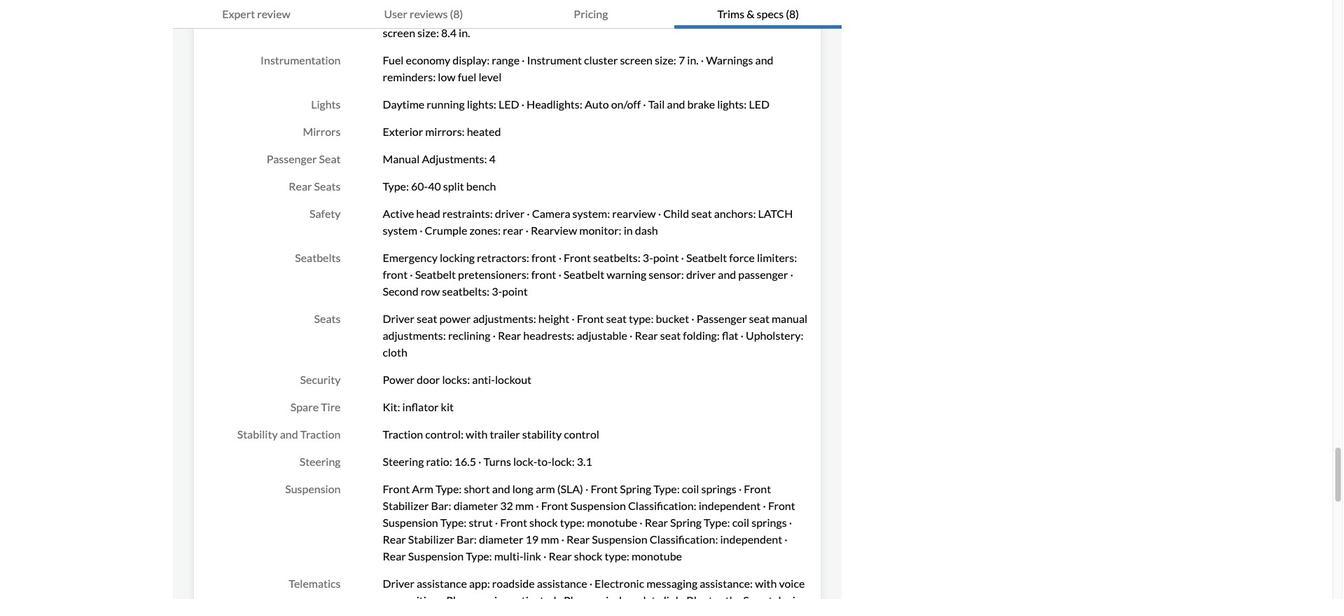 Task type: describe. For each thing, give the bounding box(es) containing it.
pricing
[[574, 7, 608, 20]]

0 vertical spatial independent
[[699, 499, 761, 512]]

steering for steering ratio: 16.5 · turns lock-to-lock: 3.1
[[383, 455, 424, 468]]

adjustments:
[[422, 152, 487, 165]]

seat down bucket
[[661, 329, 681, 342]]

stability
[[523, 427, 562, 441]]

specs
[[757, 7, 784, 20]]

driver for driver assistance app: roadside assistance · electronic messaging assistance: with voice recognition · phone: voice activated · phone wireless data link: bluetooth · smart devic
[[383, 577, 415, 590]]

arm
[[536, 482, 555, 495]]

2 assistance from the left
[[537, 577, 588, 590]]

0 horizontal spatial shock
[[530, 516, 558, 529]]

stability
[[237, 427, 278, 441]]

&
[[747, 7, 755, 20]]

exterior mirrors: heated
[[383, 125, 501, 138]]

1 vertical spatial coil
[[733, 516, 750, 529]]

low
[[438, 70, 456, 83]]

activated
[[511, 593, 557, 599]]

passenger
[[739, 268, 789, 281]]

seat down row
[[417, 312, 438, 325]]

driver assistance app: roadside assistance · electronic messaging assistance: with voice recognition · phone: voice activated · phone wireless data link: bluetooth · smart devic
[[383, 577, 812, 599]]

1 vertical spatial spring
[[671, 516, 702, 529]]

1 traction from the left
[[300, 427, 341, 441]]

2 horizontal spatial seatbelt
[[687, 251, 727, 264]]

apps:
[[469, 9, 495, 22]]

front down rearview
[[532, 251, 557, 264]]

and inside fuel economy display: range · instrument cluster screen size: 7 in. · warnings and reminders: low fuel level
[[756, 53, 774, 67]]

size: inside connected in-car apps: google search · infotainment: android auto ready · infotainment screen size: 8.4 in.
[[418, 26, 439, 39]]

anchors:
[[715, 207, 756, 220]]

active head restraints: driver · camera system: rearview · child seat anchors: latch system · crumple zones: rear · rearview monitor: in dash
[[383, 207, 793, 237]]

folding:
[[683, 329, 720, 342]]

0 vertical spatial diameter
[[454, 499, 498, 512]]

front inside the driver seat power adjustments: height · front seat type: bucket · passenger seat manual adjustments: reclining · rear headrests: adjustable · rear seat folding: flat · upholstery: cloth
[[577, 312, 604, 325]]

daytime
[[383, 97, 425, 111]]

bluetooth
[[687, 593, 736, 599]]

electronic
[[595, 577, 645, 590]]

sensor:
[[649, 268, 684, 281]]

suspension up recognition
[[408, 549, 464, 563]]

to-
[[538, 455, 552, 468]]

1 vertical spatial classification:
[[650, 533, 719, 546]]

split
[[443, 179, 464, 193]]

strut
[[469, 516, 493, 529]]

cloth
[[383, 345, 408, 359]]

suspension down (sla)
[[571, 499, 626, 512]]

0 vertical spatial voice
[[779, 577, 805, 590]]

car
[[249, 9, 267, 22]]

0 vertical spatial springs
[[702, 482, 737, 495]]

in. inside fuel economy display: range · instrument cluster screen size: 7 in. · warnings and reminders: low fuel level
[[688, 53, 699, 67]]

long
[[513, 482, 534, 495]]

exterior
[[383, 125, 423, 138]]

car
[[452, 9, 467, 22]]

front up the height
[[532, 268, 557, 281]]

expert review
[[222, 7, 291, 20]]

user reviews (8) tab
[[340, 0, 508, 29]]

crumple
[[425, 224, 468, 237]]

pricing tab
[[508, 0, 675, 29]]

head
[[416, 207, 441, 220]]

driver seat power adjustments: height · front seat type: bucket · passenger seat manual adjustments: reclining · rear headrests: adjustable · rear seat folding: flat · upholstery: cloth
[[383, 312, 808, 359]]

smart
[[744, 593, 773, 599]]

0 horizontal spatial auto
[[585, 97, 609, 111]]

messaging
[[647, 577, 698, 590]]

3.1
[[577, 455, 593, 468]]

1 vertical spatial diameter
[[479, 533, 524, 546]]

trims
[[718, 7, 745, 20]]

type: 60-40 split bench
[[383, 179, 496, 193]]

recognition
[[383, 593, 439, 599]]

limiters:
[[757, 251, 798, 264]]

seat up adjustable
[[607, 312, 627, 325]]

active
[[383, 207, 414, 220]]

0 vertical spatial adjustments:
[[473, 312, 537, 325]]

review
[[257, 7, 291, 20]]

1 lights: from the left
[[467, 97, 497, 111]]

monitor:
[[580, 224, 622, 237]]

link
[[524, 549, 542, 563]]

2 seats from the top
[[314, 312, 341, 325]]

cluster
[[584, 53, 618, 67]]

fuel
[[383, 53, 404, 67]]

32
[[500, 499, 513, 512]]

manual
[[383, 152, 420, 165]]

0 vertical spatial with
[[466, 427, 488, 441]]

tire
[[321, 400, 341, 413]]

bench
[[467, 179, 496, 193]]

app:
[[469, 577, 490, 590]]

passenger inside the driver seat power adjustments: height · front seat type: bucket · passenger seat manual adjustments: reclining · rear headrests: adjustable · rear seat folding: flat · upholstery: cloth
[[697, 312, 747, 325]]

rearview
[[613, 207, 656, 220]]

front inside "emergency locking retractors: front · front seatbelts: 3-point · seatbelt force limiters: front · seatbelt pretensioners: front · seatbelt warning sensor: driver and passenger · second row seatbelts: 3-point"
[[564, 251, 591, 264]]

short
[[464, 482, 490, 495]]

multi-
[[494, 549, 524, 563]]

size: inside fuel economy display: range · instrument cluster screen size: 7 in. · warnings and reminders: low fuel level
[[655, 53, 677, 67]]

level
[[479, 70, 502, 83]]

google
[[497, 9, 533, 22]]

lock:
[[552, 455, 575, 468]]

steering for steering
[[300, 455, 341, 468]]

instrument
[[527, 53, 582, 67]]

0 horizontal spatial seatbelt
[[415, 268, 456, 281]]

warning
[[607, 268, 647, 281]]

rear seats
[[289, 179, 341, 193]]

(8) inside tab
[[786, 7, 800, 20]]

ratio:
[[426, 455, 452, 468]]

latch
[[758, 207, 793, 220]]

2 vertical spatial type:
[[605, 549, 630, 563]]

1 vertical spatial springs
[[752, 516, 787, 529]]

0 horizontal spatial point
[[502, 284, 528, 298]]

suspension up electronic
[[592, 533, 648, 546]]

1 horizontal spatial seatbelts:
[[593, 251, 641, 264]]

2 led from the left
[[749, 97, 770, 111]]

1 horizontal spatial seatbelt
[[564, 268, 605, 281]]

turns
[[484, 455, 511, 468]]

kit:
[[383, 400, 400, 413]]

search
[[535, 9, 567, 22]]

1 vertical spatial stabilizer
[[408, 533, 455, 546]]

manual adjustments: 4
[[383, 152, 496, 165]]

in
[[624, 224, 633, 237]]

android
[[644, 9, 684, 22]]

brake
[[688, 97, 715, 111]]

user
[[384, 7, 408, 20]]

mirrors
[[303, 125, 341, 138]]

expert review tab
[[173, 0, 340, 29]]

1 vertical spatial type:
[[560, 516, 585, 529]]

system:
[[573, 207, 610, 220]]

driver inside "emergency locking retractors: front · front seatbelts: 3-point · seatbelt force limiters: front · seatbelt pretensioners: front · seatbelt warning sensor: driver and passenger · second row seatbelts: 3-point"
[[687, 268, 716, 281]]

0 horizontal spatial mm
[[516, 499, 534, 512]]

and down spare
[[280, 427, 298, 441]]

force
[[730, 251, 755, 264]]

2 lights: from the left
[[718, 97, 747, 111]]

1 seats from the top
[[314, 179, 341, 193]]

seat inside active head restraints: driver · camera system: rearview · child seat anchors: latch system · crumple zones: rear · rearview monitor: in dash
[[692, 207, 712, 220]]

0 vertical spatial stabilizer
[[383, 499, 429, 512]]

reminders:
[[383, 70, 436, 83]]

suspension down stability and traction
[[285, 482, 341, 495]]



Task type: vqa. For each thing, say whether or not it's contained in the screenshot.
TRENDING
no



Task type: locate. For each thing, give the bounding box(es) containing it.
0 vertical spatial 3-
[[643, 251, 654, 264]]

0 vertical spatial auto
[[686, 9, 710, 22]]

7
[[679, 53, 685, 67]]

(sla)
[[558, 482, 584, 495]]

0 vertical spatial spring
[[620, 482, 652, 495]]

0 vertical spatial shock
[[530, 516, 558, 529]]

and up 32
[[492, 482, 511, 495]]

point down pretensioners:
[[502, 284, 528, 298]]

connected in-car apps: google search · infotainment: android auto ready · infotainment screen size: 8.4 in.
[[383, 9, 812, 39]]

locks:
[[442, 373, 470, 386]]

0 horizontal spatial screen
[[383, 26, 416, 39]]

with inside driver assistance app: roadside assistance · electronic messaging assistance: with voice recognition · phone: voice activated · phone wireless data link: bluetooth · smart devic
[[755, 577, 777, 590]]

1 horizontal spatial screen
[[620, 53, 653, 67]]

2 (8) from the left
[[786, 7, 800, 20]]

1 horizontal spatial (8)
[[786, 7, 800, 20]]

and inside "emergency locking retractors: front · front seatbelts: 3-point · seatbelt force limiters: front · seatbelt pretensioners: front · seatbelt warning sensor: driver and passenger · second row seatbelts: 3-point"
[[718, 268, 737, 281]]

1 vertical spatial mm
[[541, 533, 559, 546]]

led down level
[[499, 97, 520, 111]]

1 horizontal spatial mm
[[541, 533, 559, 546]]

0 vertical spatial type:
[[629, 312, 654, 325]]

0 horizontal spatial bar:
[[431, 499, 452, 512]]

screen inside connected in-car apps: google search · infotainment: android auto ready · infotainment screen size: 8.4 in.
[[383, 26, 416, 39]]

system
[[383, 224, 418, 237]]

auto left ready
[[686, 9, 710, 22]]

(8)
[[450, 7, 463, 20], [786, 7, 800, 20]]

lights: right brake
[[718, 97, 747, 111]]

reclining
[[448, 329, 491, 342]]

1 horizontal spatial with
[[755, 577, 777, 590]]

0 vertical spatial screen
[[383, 26, 416, 39]]

with up smart
[[755, 577, 777, 590]]

0 vertical spatial monotube
[[587, 516, 638, 529]]

in. right the 7
[[688, 53, 699, 67]]

tab list
[[173, 0, 842, 29]]

and right tail on the top left of page
[[667, 97, 686, 111]]

led
[[499, 97, 520, 111], [749, 97, 770, 111]]

spring right (sla)
[[620, 482, 652, 495]]

1 horizontal spatial coil
[[733, 516, 750, 529]]

traction down kit:
[[383, 427, 423, 441]]

1 (8) from the left
[[450, 7, 463, 20]]

seat
[[319, 152, 341, 165]]

0 horizontal spatial springs
[[702, 482, 737, 495]]

type: left bucket
[[629, 312, 654, 325]]

trims & specs (8) tab
[[675, 0, 842, 29]]

entertainment
[[269, 9, 341, 22]]

passenger seat
[[267, 152, 341, 165]]

1 horizontal spatial traction
[[383, 427, 423, 441]]

seat up "upholstery:"
[[749, 312, 770, 325]]

0 horizontal spatial spring
[[620, 482, 652, 495]]

1 vertical spatial auto
[[585, 97, 609, 111]]

40
[[428, 179, 441, 193]]

kit
[[441, 400, 454, 413]]

size:
[[418, 26, 439, 39], [655, 53, 677, 67]]

security
[[300, 373, 341, 386]]

seatbelt left force
[[687, 251, 727, 264]]

bar: down strut
[[457, 533, 477, 546]]

type: down (sla)
[[560, 516, 585, 529]]

1 horizontal spatial driver
[[687, 268, 716, 281]]

0 horizontal spatial lights:
[[467, 97, 497, 111]]

1 horizontal spatial led
[[749, 97, 770, 111]]

seatbelts: up power
[[442, 284, 490, 298]]

lights: up heated
[[467, 97, 497, 111]]

1 horizontal spatial shock
[[574, 549, 603, 563]]

16.5
[[455, 455, 476, 468]]

0 horizontal spatial assistance
[[417, 577, 467, 590]]

0 vertical spatial driver
[[495, 207, 525, 220]]

1 vertical spatial 3-
[[492, 284, 502, 298]]

1 horizontal spatial voice
[[779, 577, 805, 590]]

auto left on/off
[[585, 97, 609, 111]]

trailer
[[490, 427, 520, 441]]

rearview
[[531, 224, 578, 237]]

warnings
[[706, 53, 754, 67]]

1 vertical spatial seatbelts:
[[442, 284, 490, 298]]

voice right assistance:
[[779, 577, 805, 590]]

size: left the 7
[[655, 53, 677, 67]]

1 horizontal spatial point
[[654, 251, 679, 264]]

in
[[237, 9, 247, 22]]

rear
[[503, 224, 524, 237]]

3- up sensor:
[[643, 251, 654, 264]]

anti-
[[472, 373, 495, 386]]

size: down reviews
[[418, 26, 439, 39]]

2 traction from the left
[[383, 427, 423, 441]]

infotainment:
[[575, 9, 642, 22]]

driver inside the driver seat power adjustments: height · front seat type: bucket · passenger seat manual adjustments: reclining · rear headrests: adjustable · rear seat folding: flat · upholstery: cloth
[[383, 312, 415, 325]]

1 horizontal spatial steering
[[383, 455, 424, 468]]

auto inside connected in-car apps: google search · infotainment: android auto ready · infotainment screen size: 8.4 in.
[[686, 9, 710, 22]]

traction down spare tire
[[300, 427, 341, 441]]

0 vertical spatial mm
[[516, 499, 534, 512]]

mm right 19
[[541, 533, 559, 546]]

with left trailer
[[466, 427, 488, 441]]

in.
[[459, 26, 471, 39], [688, 53, 699, 67]]

1 driver from the top
[[383, 312, 415, 325]]

type: up electronic
[[605, 549, 630, 563]]

1 horizontal spatial bar:
[[457, 533, 477, 546]]

control:
[[426, 427, 464, 441]]

economy
[[406, 53, 451, 67]]

0 horizontal spatial steering
[[300, 455, 341, 468]]

and right warnings
[[756, 53, 774, 67]]

0 horizontal spatial in.
[[459, 26, 471, 39]]

instrumentation
[[261, 53, 341, 67]]

headlights:
[[527, 97, 583, 111]]

0 horizontal spatial size:
[[418, 26, 439, 39]]

0 vertical spatial seatbelts:
[[593, 251, 641, 264]]

led down warnings
[[749, 97, 770, 111]]

3- down pretensioners:
[[492, 284, 502, 298]]

seats up the safety
[[314, 179, 341, 193]]

fuel economy display: range · instrument cluster screen size: 7 in. · warnings and reminders: low fuel level
[[383, 53, 774, 83]]

seat right child
[[692, 207, 712, 220]]

seatbelt left warning
[[564, 268, 605, 281]]

1 vertical spatial screen
[[620, 53, 653, 67]]

voice
[[779, 577, 805, 590], [483, 593, 509, 599]]

roadside
[[492, 577, 535, 590]]

(8) up the 8.4
[[450, 7, 463, 20]]

1 horizontal spatial in.
[[688, 53, 699, 67]]

driver inside driver assistance app: roadside assistance · electronic messaging assistance: with voice recognition · phone: voice activated · phone wireless data link: bluetooth · smart devic
[[383, 577, 415, 590]]

height
[[539, 312, 570, 325]]

steering up arm
[[383, 455, 424, 468]]

seatbelts:
[[593, 251, 641, 264], [442, 284, 490, 298]]

0 vertical spatial seats
[[314, 179, 341, 193]]

front up 'second'
[[383, 268, 408, 281]]

heated
[[467, 125, 501, 138]]

in. inside connected in-car apps: google search · infotainment: android auto ready · infotainment screen size: 8.4 in.
[[459, 26, 471, 39]]

monotube up messaging
[[632, 549, 682, 563]]

tab list containing expert review
[[173, 0, 842, 29]]

monotube up electronic
[[587, 516, 638, 529]]

2 driver from the top
[[383, 577, 415, 590]]

shock up driver assistance app: roadside assistance · electronic messaging assistance: with voice recognition · phone: voice activated · phone wireless data link: bluetooth · smart devic
[[574, 549, 603, 563]]

1 horizontal spatial size:
[[655, 53, 677, 67]]

3-
[[643, 251, 654, 264], [492, 284, 502, 298]]

reviews
[[410, 7, 448, 20]]

headrests:
[[524, 329, 575, 342]]

1 led from the left
[[499, 97, 520, 111]]

assistance:
[[700, 577, 753, 590]]

8.4
[[441, 26, 457, 39]]

0 horizontal spatial voice
[[483, 593, 509, 599]]

springs
[[702, 482, 737, 495], [752, 516, 787, 529]]

second
[[383, 284, 419, 298]]

1 vertical spatial independent
[[721, 533, 783, 546]]

seatbelt up row
[[415, 268, 456, 281]]

expert
[[222, 7, 255, 20]]

driver down 'second'
[[383, 312, 415, 325]]

0 vertical spatial point
[[654, 251, 679, 264]]

monotube
[[587, 516, 638, 529], [632, 549, 682, 563]]

door
[[417, 373, 440, 386]]

power
[[440, 312, 471, 325]]

1 horizontal spatial lights:
[[718, 97, 747, 111]]

1 vertical spatial size:
[[655, 53, 677, 67]]

0 horizontal spatial seatbelts:
[[442, 284, 490, 298]]

lights
[[311, 97, 341, 111]]

inflator
[[403, 400, 439, 413]]

1 vertical spatial seats
[[314, 312, 341, 325]]

seats
[[314, 179, 341, 193], [314, 312, 341, 325]]

1 vertical spatial shock
[[574, 549, 603, 563]]

1 horizontal spatial adjustments:
[[473, 312, 537, 325]]

voice down the app: on the left of page
[[483, 593, 509, 599]]

driver for driver seat power adjustments: height · front seat type: bucket · passenger seat manual adjustments: reclining · rear headrests: adjustable · rear seat folding: flat · upholstery: cloth
[[383, 312, 415, 325]]

screen down user
[[383, 26, 416, 39]]

1 horizontal spatial assistance
[[537, 577, 588, 590]]

0 horizontal spatial adjustments:
[[383, 329, 446, 342]]

1 vertical spatial monotube
[[632, 549, 682, 563]]

flat
[[722, 329, 739, 342]]

0 vertical spatial coil
[[682, 482, 700, 495]]

coil
[[682, 482, 700, 495], [733, 516, 750, 529]]

row
[[421, 284, 440, 298]]

driver inside active head restraints: driver · camera system: rearview · child seat anchors: latch system · crumple zones: rear · rearview monitor: in dash
[[495, 207, 525, 220]]

1 vertical spatial driver
[[383, 577, 415, 590]]

control
[[564, 427, 600, 441]]

ready
[[712, 9, 740, 22]]

screen inside fuel economy display: range · instrument cluster screen size: 7 in. · warnings and reminders: low fuel level
[[620, 53, 653, 67]]

bar: down arm
[[431, 499, 452, 512]]

on/off
[[611, 97, 641, 111]]

lights:
[[467, 97, 497, 111], [718, 97, 747, 111]]

1 vertical spatial point
[[502, 284, 528, 298]]

spare
[[291, 400, 319, 413]]

seats up security
[[314, 312, 341, 325]]

and inside front arm type: short and long arm (sla) · front spring type: coil springs · front stabilizer bar: diameter 32 mm · front suspension classification: independent · front suspension type: strut · front shock type: monotube · rear spring type: coil springs · rear stabilizer bar: diameter 19 mm · rear suspension classification: independent · rear suspension type: multi-link · rear shock type: monotube
[[492, 482, 511, 495]]

shock
[[530, 516, 558, 529], [574, 549, 603, 563]]

1 vertical spatial adjustments:
[[383, 329, 446, 342]]

retractors:
[[477, 251, 530, 264]]

stability and traction
[[237, 427, 341, 441]]

spare tire
[[291, 400, 341, 413]]

diameter down short
[[454, 499, 498, 512]]

passenger up rear seats
[[267, 152, 317, 165]]

1 horizontal spatial spring
[[671, 516, 702, 529]]

passenger
[[267, 152, 317, 165], [697, 312, 747, 325]]

restraints:
[[443, 207, 493, 220]]

(8) inside tab
[[450, 7, 463, 20]]

screen right cluster
[[620, 53, 653, 67]]

(8) right specs
[[786, 7, 800, 20]]

locking
[[440, 251, 475, 264]]

1 horizontal spatial auto
[[686, 9, 710, 22]]

0 horizontal spatial coil
[[682, 482, 700, 495]]

driver
[[495, 207, 525, 220], [687, 268, 716, 281]]

0 horizontal spatial led
[[499, 97, 520, 111]]

0 vertical spatial passenger
[[267, 152, 317, 165]]

1 vertical spatial with
[[755, 577, 777, 590]]

seatbelts
[[295, 251, 341, 264]]

adjustments: up the reclining
[[473, 312, 537, 325]]

adjustments: up cloth
[[383, 329, 446, 342]]

infotainment
[[748, 9, 812, 22]]

passenger up flat
[[697, 312, 747, 325]]

driver up recognition
[[383, 577, 415, 590]]

1 vertical spatial driver
[[687, 268, 716, 281]]

1 assistance from the left
[[417, 577, 467, 590]]

assistance up "phone" at left
[[537, 577, 588, 590]]

1 steering from the left
[[300, 455, 341, 468]]

0 vertical spatial in.
[[459, 26, 471, 39]]

0 horizontal spatial (8)
[[450, 7, 463, 20]]

user reviews (8)
[[384, 7, 463, 20]]

rear
[[289, 179, 312, 193], [498, 329, 521, 342], [635, 329, 658, 342], [645, 516, 668, 529], [383, 533, 406, 546], [567, 533, 590, 546], [383, 549, 406, 563], [549, 549, 572, 563]]

driver up "rear" at the top of page
[[495, 207, 525, 220]]

suspension down arm
[[383, 516, 438, 529]]

2 steering from the left
[[383, 455, 424, 468]]

type: inside the driver seat power adjustments: height · front seat type: bucket · passenger seat manual adjustments: reclining · rear headrests: adjustable · rear seat folding: flat · upholstery: cloth
[[629, 312, 654, 325]]

seatbelts: up warning
[[593, 251, 641, 264]]

1 vertical spatial bar:
[[457, 533, 477, 546]]

0 horizontal spatial with
[[466, 427, 488, 441]]

arm
[[412, 482, 434, 495]]

0 horizontal spatial passenger
[[267, 152, 317, 165]]

in car entertainment
[[237, 9, 341, 22]]

lockout
[[495, 373, 532, 386]]

0 horizontal spatial 3-
[[492, 284, 502, 298]]

mirrors:
[[425, 125, 465, 138]]

assistance up 'phone:'
[[417, 577, 467, 590]]

kit: inflator kit
[[383, 400, 454, 413]]

1 horizontal spatial springs
[[752, 516, 787, 529]]

diameter up multi-
[[479, 533, 524, 546]]

shock up 19
[[530, 516, 558, 529]]

1 horizontal spatial 3-
[[643, 251, 654, 264]]

mm down 'long'
[[516, 499, 534, 512]]

1 vertical spatial passenger
[[697, 312, 747, 325]]

assistance
[[417, 577, 467, 590], [537, 577, 588, 590]]

0 vertical spatial driver
[[383, 312, 415, 325]]

0 vertical spatial bar:
[[431, 499, 452, 512]]

bucket
[[656, 312, 690, 325]]

in. right the 8.4
[[459, 26, 471, 39]]

0 vertical spatial classification:
[[628, 499, 697, 512]]

emergency
[[383, 251, 438, 264]]

point up sensor:
[[654, 251, 679, 264]]

telematics
[[289, 577, 341, 590]]

and down force
[[718, 268, 737, 281]]

1 horizontal spatial passenger
[[697, 312, 747, 325]]

spring up messaging
[[671, 516, 702, 529]]

range
[[492, 53, 520, 67]]

driver right sensor:
[[687, 268, 716, 281]]

0 vertical spatial size:
[[418, 26, 439, 39]]

steering down stability and traction
[[300, 455, 341, 468]]

0 horizontal spatial traction
[[300, 427, 341, 441]]

lock-
[[514, 455, 538, 468]]



